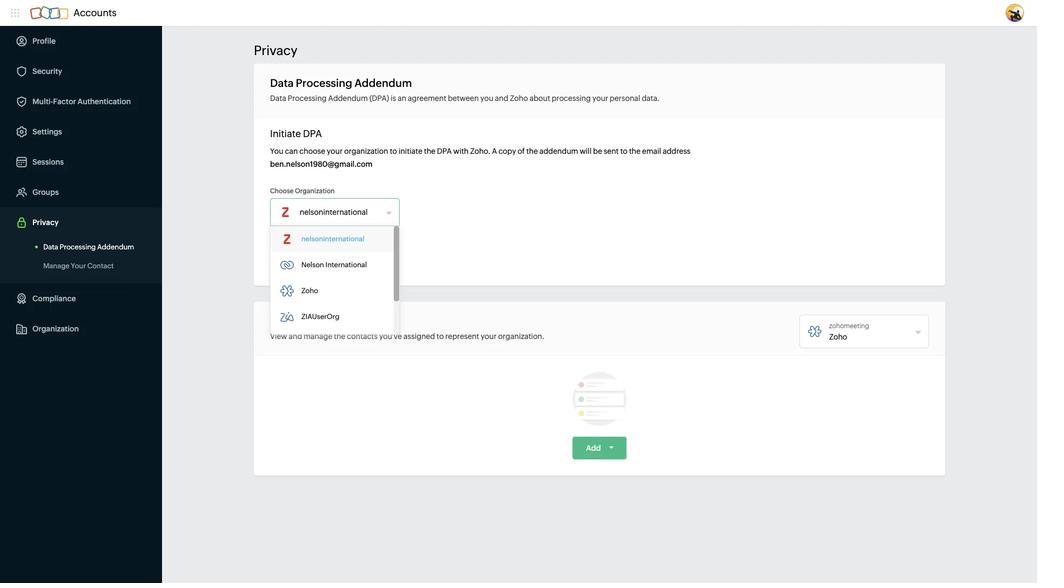 Task type: locate. For each thing, give the bounding box(es) containing it.
you
[[481, 94, 494, 103]]

0 vertical spatial your
[[71, 262, 86, 270]]

your down data processing addendum
[[71, 262, 86, 270]]

contact
[[87, 262, 114, 270], [339, 315, 380, 328]]

0 vertical spatial organization
[[295, 188, 335, 195]]

manage up compliance
[[43, 262, 70, 270]]

zohocrm image
[[280, 259, 293, 272]]

zohomeeting image
[[280, 285, 293, 298]]

1 vertical spatial and
[[289, 332, 302, 341]]

security
[[32, 67, 62, 76]]

now
[[313, 244, 329, 252]]

and right view
[[289, 332, 302, 341]]

contact for manage your contact
[[87, 262, 114, 270]]

to left initiate
[[390, 147, 397, 156]]

1 vertical spatial contact
[[339, 315, 380, 328]]

1 horizontal spatial your
[[481, 332, 497, 341]]

contact inside "manage your contact view and manage the contacts you've assigned to represent your organization."
[[339, 315, 380, 328]]

to
[[390, 147, 397, 156], [621, 147, 628, 156], [437, 332, 444, 341]]

dpa up choose
[[303, 128, 322, 139]]

0 vertical spatial initiate
[[270, 128, 301, 139]]

initiate up zohocrm image
[[286, 244, 311, 252]]

contact up "contacts"
[[339, 315, 380, 328]]

2 vertical spatial processing
[[60, 243, 96, 251]]

manage your contact view and manage the contacts you've assigned to represent your organization.
[[270, 315, 545, 341]]

you've
[[379, 332, 402, 341]]

between
[[448, 94, 479, 103]]

1 horizontal spatial zoho
[[510, 94, 528, 103]]

groups
[[32, 188, 59, 197]]

and right you on the top
[[495, 94, 509, 103]]

choose
[[300, 147, 325, 156]]

0 horizontal spatial your
[[71, 262, 86, 270]]

1 horizontal spatial organization
[[295, 188, 335, 195]]

zoho
[[510, 94, 528, 103], [302, 287, 318, 295], [830, 333, 848, 342]]

processing
[[296, 77, 353, 89], [288, 94, 327, 103], [60, 243, 96, 251]]

0 vertical spatial nelsoninternational
[[300, 208, 368, 217]]

0 vertical spatial data
[[270, 77, 294, 89]]

1 vertical spatial initiate
[[286, 244, 311, 252]]

the left email
[[629, 147, 641, 156]]

0 vertical spatial zoho
[[510, 94, 528, 103]]

0 vertical spatial processing
[[296, 77, 353, 89]]

1 vertical spatial data
[[270, 94, 286, 103]]

manage for manage your contact
[[43, 262, 70, 270]]

dpa
[[303, 128, 322, 139], [437, 147, 452, 156]]

2 horizontal spatial zoho
[[830, 333, 848, 342]]

initiate for initiate now
[[286, 244, 311, 252]]

data
[[270, 77, 294, 89], [270, 94, 286, 103], [43, 243, 58, 251]]

1 horizontal spatial contact
[[339, 315, 380, 328]]

1 vertical spatial your
[[327, 147, 343, 156]]

your inside "manage your contact view and manage the contacts you've assigned to represent your organization."
[[314, 315, 337, 328]]

0 vertical spatial privacy
[[254, 43, 298, 58]]

view
[[270, 332, 287, 341]]

1 vertical spatial dpa
[[437, 147, 452, 156]]

copy
[[499, 147, 516, 156]]

your
[[593, 94, 609, 103], [327, 147, 343, 156], [481, 332, 497, 341]]

zoho right zohomeeting icon at the left of page
[[302, 287, 318, 295]]

1 vertical spatial privacy
[[32, 218, 59, 227]]

addendum left (dpa)
[[328, 94, 368, 103]]

initiate up 'can'
[[270, 128, 301, 139]]

zoho.
[[470, 147, 491, 156]]

0 vertical spatial contact
[[87, 262, 114, 270]]

organization
[[295, 188, 335, 195], [32, 325, 79, 333]]

2 vertical spatial your
[[481, 332, 497, 341]]

to right sent
[[621, 147, 628, 156]]

initiate now
[[286, 244, 329, 252]]

0 horizontal spatial dpa
[[303, 128, 322, 139]]

0 vertical spatial addendum
[[355, 77, 412, 89]]

the
[[424, 147, 436, 156], [527, 147, 538, 156], [629, 147, 641, 156], [334, 332, 346, 341]]

0 horizontal spatial privacy
[[32, 218, 59, 227]]

data processing addendum
[[43, 243, 134, 251]]

0 horizontal spatial manage
[[43, 262, 70, 270]]

manage
[[304, 332, 333, 341]]

0 horizontal spatial your
[[327, 147, 343, 156]]

nelsoninternational up now
[[302, 235, 365, 243]]

manage inside "manage your contact view and manage the contacts you've assigned to represent your organization."
[[270, 315, 311, 328]]

and
[[495, 94, 509, 103], [289, 332, 302, 341]]

0 vertical spatial manage
[[43, 262, 70, 270]]

your up ben.nelson1980@gmail.com
[[327, 147, 343, 156]]

0 vertical spatial your
[[593, 94, 609, 103]]

organization down ben.nelson1980@gmail.com
[[295, 188, 335, 195]]

zoho inside data processing addendum data processing addendum (dpa) is an agreement between you and zoho about processing your personal data.
[[510, 94, 528, 103]]

initiate inside button
[[286, 244, 311, 252]]

initiate
[[270, 128, 301, 139], [286, 244, 311, 252]]

1 horizontal spatial dpa
[[437, 147, 452, 156]]

2 vertical spatial zoho
[[830, 333, 848, 342]]

to right assigned
[[437, 332, 444, 341]]

your
[[71, 262, 86, 270], [314, 315, 337, 328]]

your left personal at top right
[[593, 94, 609, 103]]

privacy
[[254, 43, 298, 58], [32, 218, 59, 227]]

manage
[[43, 262, 70, 270], [270, 315, 311, 328]]

1 horizontal spatial and
[[495, 94, 509, 103]]

your up manage
[[314, 315, 337, 328]]

settings
[[32, 128, 62, 136]]

1 vertical spatial your
[[314, 315, 337, 328]]

will
[[580, 147, 592, 156]]

2 horizontal spatial your
[[593, 94, 609, 103]]

addendum up (dpa)
[[355, 77, 412, 89]]

organization down compliance
[[32, 325, 79, 333]]

1 vertical spatial zoho
[[302, 287, 318, 295]]

1 horizontal spatial to
[[437, 332, 444, 341]]

your inside data processing addendum data processing addendum (dpa) is an agreement between you and zoho about processing your personal data.
[[593, 94, 609, 103]]

2 vertical spatial data
[[43, 243, 58, 251]]

0 vertical spatial and
[[495, 94, 509, 103]]

contact down data processing addendum
[[87, 262, 114, 270]]

ziauserorg
[[302, 313, 340, 321]]

nelsoninternational down the choose organization
[[300, 208, 368, 217]]

zoho down the zohomeeting
[[830, 333, 848, 342]]

1 vertical spatial manage
[[270, 315, 311, 328]]

the inside "manage your contact view and manage the contacts you've assigned to represent your organization."
[[334, 332, 346, 341]]

1 horizontal spatial your
[[314, 315, 337, 328]]

dpa left with
[[437, 147, 452, 156]]

1 horizontal spatial manage
[[270, 315, 311, 328]]

address
[[663, 147, 691, 156]]

addendum
[[540, 147, 579, 156]]

accounts
[[74, 7, 117, 18]]

0 vertical spatial dpa
[[303, 128, 322, 139]]

the right of
[[527, 147, 538, 156]]

1 vertical spatial organization
[[32, 325, 79, 333]]

is
[[391, 94, 396, 103]]

choose
[[270, 188, 294, 195]]

zoho left about
[[510, 94, 528, 103]]

1 vertical spatial nelsoninternational
[[302, 235, 365, 243]]

nelsoninternational
[[300, 208, 368, 217], [302, 235, 365, 243]]

2 vertical spatial addendum
[[97, 243, 134, 251]]

sessions
[[32, 158, 64, 166]]

addendum up manage your contact
[[97, 243, 134, 251]]

ben.nelson1980@gmail.com
[[270, 160, 373, 169]]

initiate now button
[[270, 237, 345, 259]]

2 horizontal spatial to
[[621, 147, 628, 156]]

nelson international
[[302, 261, 367, 269]]

addendum
[[355, 77, 412, 89], [328, 94, 368, 103], [97, 243, 134, 251]]

0 horizontal spatial organization
[[32, 325, 79, 333]]

the right manage
[[334, 332, 346, 341]]

of
[[518, 147, 525, 156]]

manage up view
[[270, 315, 311, 328]]

your right represent on the left of page
[[481, 332, 497, 341]]

manage for manage your contact view and manage the contacts you've assigned to represent your organization.
[[270, 315, 311, 328]]

initiate dpa
[[270, 128, 322, 139]]

1 vertical spatial processing
[[288, 94, 327, 103]]

data.
[[642, 94, 660, 103]]

addendum for data processing addendum
[[97, 243, 134, 251]]

0 horizontal spatial contact
[[87, 262, 114, 270]]

dpa inside you can choose your organization to initiate the dpa with zoho. a copy of the addendum will be sent to the email address ben.nelson1980@gmail.com
[[437, 147, 452, 156]]

nelson
[[302, 261, 324, 269]]

0 horizontal spatial and
[[289, 332, 302, 341]]



Task type: describe. For each thing, give the bounding box(es) containing it.
you can choose your organization to initiate the dpa with zoho. a copy of the addendum will be sent to the email address ben.nelson1980@gmail.com
[[270, 147, 691, 169]]

and inside "manage your contact view and manage the contacts you've assigned to represent your organization."
[[289, 332, 302, 341]]

international
[[326, 261, 367, 269]]

sent
[[604, 147, 619, 156]]

(dpa)
[[370, 94, 389, 103]]

your for manage your contact
[[71, 262, 86, 270]]

you
[[270, 147, 284, 156]]

zohomeeting
[[830, 323, 870, 330]]

manage your contact
[[43, 262, 114, 270]]

processing for data processing addendum
[[60, 243, 96, 251]]

personal
[[610, 94, 641, 103]]

represent
[[446, 332, 480, 341]]

your for manage your contact view and manage the contacts you've assigned to represent your organization.
[[314, 315, 337, 328]]

processing
[[552, 94, 591, 103]]

contact for manage your contact view and manage the contacts you've assigned to represent your organization.
[[339, 315, 380, 328]]

assigned
[[404, 332, 435, 341]]

an
[[398, 94, 407, 103]]

multi-factor authentication
[[32, 97, 131, 106]]

email
[[642, 147, 662, 156]]

about
[[530, 94, 550, 103]]

can
[[285, 147, 298, 156]]

with
[[454, 147, 469, 156]]

zohomeeting zoho
[[830, 323, 870, 342]]

be
[[593, 147, 602, 156]]

data for data processing addendum
[[43, 243, 58, 251]]

factor
[[53, 97, 76, 106]]

addendum for data processing addendum data processing addendum (dpa) is an agreement between you and zoho about processing your personal data.
[[355, 77, 412, 89]]

profile
[[32, 37, 56, 45]]

initiate
[[399, 147, 423, 156]]

to inside "manage your contact view and manage the contacts you've assigned to represent your organization."
[[437, 332, 444, 341]]

1 horizontal spatial privacy
[[254, 43, 298, 58]]

a
[[492, 147, 497, 156]]

zoho inside the zohomeeting zoho
[[830, 333, 848, 342]]

agreement
[[408, 94, 447, 103]]

organization
[[344, 147, 388, 156]]

processing for data processing addendum data processing addendum (dpa) is an agreement between you and zoho about processing your personal data.
[[296, 77, 353, 89]]

org_list image
[[809, 325, 821, 338]]

contacts
[[347, 332, 378, 341]]

nelsoninternational image
[[280, 233, 293, 246]]

your inside "manage your contact view and manage the contacts you've assigned to represent your organization."
[[481, 332, 497, 341]]

org_list image
[[279, 206, 292, 219]]

data for data processing addendum data processing addendum (dpa) is an agreement between you and zoho about processing your personal data.
[[270, 77, 294, 89]]

initiate for initiate dpa
[[270, 128, 301, 139]]

and inside data processing addendum data processing addendum (dpa) is an agreement between you and zoho about processing your personal data.
[[495, 94, 509, 103]]

the right initiate
[[424, 147, 436, 156]]

your inside you can choose your organization to initiate the dpa with zoho. a copy of the addendum will be sent to the email address ben.nelson1980@gmail.com
[[327, 147, 343, 156]]

data processing addendum data processing addendum (dpa) is an agreement between you and zoho about processing your personal data.
[[270, 77, 660, 103]]

compliance
[[32, 295, 76, 303]]

choose organization
[[270, 188, 335, 195]]

0 horizontal spatial to
[[390, 147, 397, 156]]

0 horizontal spatial zoho
[[302, 287, 318, 295]]

multi-
[[32, 97, 53, 106]]

1 vertical spatial addendum
[[328, 94, 368, 103]]

add
[[586, 444, 601, 453]]

organization.
[[498, 332, 545, 341]]

ziaplatform image
[[280, 311, 293, 324]]

authentication
[[78, 97, 131, 106]]



Task type: vqa. For each thing, say whether or not it's contained in the screenshot.
personal
yes



